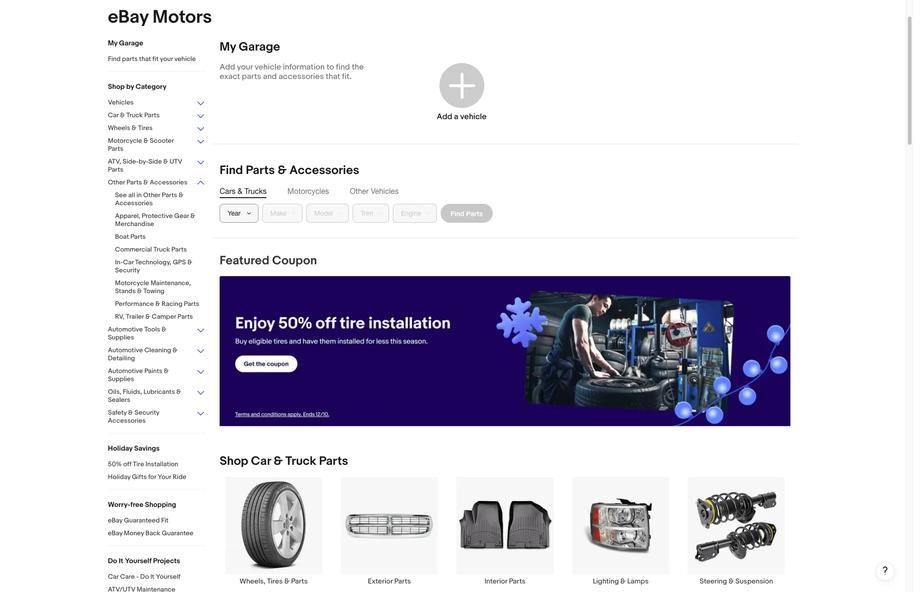 Task type: locate. For each thing, give the bounding box(es) containing it.
0 horizontal spatial garage
[[119, 39, 143, 48]]

safety
[[108, 409, 127, 417]]

1 horizontal spatial vehicle
[[255, 62, 281, 72]]

add inside 'add your vehicle information to find the exact parts and accessories that fit.'
[[220, 62, 235, 72]]

automotive
[[108, 326, 143, 334], [108, 346, 143, 355], [108, 367, 143, 375]]

0 horizontal spatial other
[[108, 178, 125, 186]]

1 vertical spatial truck
[[154, 246, 170, 254]]

tires down car & truck parts dropdown button
[[138, 124, 153, 132]]

your left and
[[237, 62, 253, 72]]

0 horizontal spatial vehicle
[[174, 55, 196, 63]]

automotive down rv,
[[108, 326, 143, 334]]

add
[[220, 62, 235, 72], [437, 112, 452, 121]]

0 horizontal spatial parts
[[122, 55, 138, 63]]

tires inside vehicles car & truck parts wheels & tires motorcycle & scooter parts atv, side-by-side & utv parts other parts & accessories see all in other parts & accessories apparel, protective gear & merchandise boat parts commercial truck parts in-car technology, gps & security motorcycle maintenance, stands & towing performance & racing parts rv, trailer & camper parts automotive tools & supplies automotive cleaning & detailing automotive paints & supplies oils, fluids, lubricants & sealers safety & security accessories
[[138, 124, 153, 132]]

0 vertical spatial add
[[220, 62, 235, 72]]

1 vertical spatial it
[[150, 573, 154, 581]]

0 horizontal spatial your
[[160, 55, 173, 63]]

holiday savings
[[108, 444, 160, 453]]

gifts
[[132, 473, 147, 481]]

camper
[[152, 313, 176, 321]]

1 horizontal spatial garage
[[239, 40, 280, 54]]

2 horizontal spatial truck
[[285, 454, 316, 469]]

security down 'oils, fluids, lubricants & sealers' dropdown button
[[134, 409, 159, 417]]

yourself
[[125, 557, 152, 566], [156, 573, 180, 581]]

&
[[120, 111, 125, 119], [132, 124, 137, 132], [143, 137, 148, 145], [163, 158, 168, 166], [278, 163, 287, 178], [143, 178, 148, 186], [238, 187, 242, 195], [179, 191, 183, 199], [190, 212, 195, 220], [187, 258, 192, 266], [137, 287, 142, 295], [155, 300, 160, 308], [145, 313, 150, 321], [162, 326, 166, 334], [173, 346, 177, 355], [164, 367, 169, 375], [176, 388, 181, 396], [128, 409, 133, 417], [274, 454, 283, 469], [284, 578, 289, 587], [620, 578, 626, 587], [729, 578, 734, 587]]

1 vertical spatial vehicles
[[371, 187, 399, 195]]

vehicles inside vehicles car & truck parts wheels & tires motorcycle & scooter parts atv, side-by-side & utv parts other parts & accessories see all in other parts & accessories apparel, protective gear & merchandise boat parts commercial truck parts in-car technology, gps & security motorcycle maintenance, stands & towing performance & racing parts rv, trailer & camper parts automotive tools & supplies automotive cleaning & detailing automotive paints & supplies oils, fluids, lubricants & sealers safety & security accessories
[[108, 98, 134, 106]]

2 holiday from the top
[[108, 473, 131, 481]]

tires right wheels,
[[267, 578, 283, 587]]

1 vertical spatial that
[[326, 72, 340, 81]]

free
[[130, 501, 143, 510]]

0 horizontal spatial find
[[108, 55, 121, 63]]

0 horizontal spatial that
[[139, 55, 151, 63]]

1 vertical spatial motorcycle
[[115, 279, 149, 287]]

find for find parts that fit your vehicle
[[108, 55, 121, 63]]

that left the fit.
[[326, 72, 340, 81]]

0 vertical spatial supplies
[[108, 334, 134, 342]]

find inside find parts that fit your vehicle link
[[108, 55, 121, 63]]

0 vertical spatial vehicles
[[108, 98, 134, 106]]

add your vehicle information to find the exact parts and accessories that fit.
[[220, 62, 364, 81]]

my up find parts that fit your vehicle
[[108, 39, 117, 48]]

garage
[[119, 39, 143, 48], [239, 40, 280, 54]]

1 vertical spatial security
[[134, 409, 159, 417]]

0 vertical spatial find
[[108, 55, 121, 63]]

suspension
[[735, 578, 773, 587]]

your
[[160, 55, 173, 63], [237, 62, 253, 72]]

motorcycle up performance
[[115, 279, 149, 287]]

steering
[[700, 578, 727, 587]]

ebay guaranteed fit ebay money back guarantee
[[108, 517, 193, 538]]

1 horizontal spatial that
[[326, 72, 340, 81]]

accessories up apparel,
[[115, 199, 153, 207]]

automotive down detailing
[[108, 367, 143, 375]]

yourself up -
[[125, 557, 152, 566]]

vehicle inside 'add your vehicle information to find the exact parts and accessories that fit.'
[[255, 62, 281, 72]]

side
[[148, 158, 162, 166]]

0 vertical spatial do
[[108, 557, 117, 566]]

holiday inside 50% off tire installation holiday gifts for your ride
[[108, 473, 131, 481]]

0 vertical spatial yourself
[[125, 557, 152, 566]]

that left fit on the top
[[139, 55, 151, 63]]

your right fit on the top
[[160, 55, 173, 63]]

automotive cleaning & detailing button
[[108, 346, 205, 363]]

1 horizontal spatial shop
[[220, 454, 248, 469]]

0 vertical spatial truck
[[126, 111, 143, 119]]

parts left and
[[242, 72, 261, 81]]

lamps
[[627, 578, 649, 587]]

2 horizontal spatial vehicle
[[460, 112, 487, 121]]

0 horizontal spatial do
[[108, 557, 117, 566]]

my inside main content
[[220, 40, 236, 54]]

automotive tools & supplies button
[[108, 326, 205, 343]]

0 vertical spatial holiday
[[108, 444, 133, 453]]

it up "care"
[[119, 557, 123, 566]]

safety & security accessories button
[[108, 409, 205, 426]]

holiday gifts for your ride link
[[108, 473, 205, 482]]

0 horizontal spatial truck
[[126, 111, 143, 119]]

1 horizontal spatial parts
[[242, 72, 261, 81]]

1 horizontal spatial it
[[150, 573, 154, 581]]

wheels,
[[240, 578, 265, 587]]

add inside button
[[437, 112, 452, 121]]

automotive left cleaning
[[108, 346, 143, 355]]

add left 'a'
[[437, 112, 452, 121]]

0 vertical spatial it
[[119, 557, 123, 566]]

holiday up 50%
[[108, 444, 133, 453]]

accessories down sealers
[[108, 417, 146, 425]]

atv, side-by-side & utv parts button
[[108, 158, 205, 175]]

wheels
[[108, 124, 130, 132]]

1 horizontal spatial your
[[237, 62, 253, 72]]

add for add your vehicle information to find the exact parts and accessories that fit.
[[220, 62, 235, 72]]

interior parts link
[[447, 477, 563, 587]]

1 vertical spatial yourself
[[156, 573, 180, 581]]

1 horizontal spatial find
[[220, 163, 243, 178]]

0 vertical spatial that
[[139, 55, 151, 63]]

lighting
[[593, 578, 619, 587]]

accessories up see all in other parts & accessories link
[[150, 178, 187, 186]]

oils, fluids, lubricants & sealers button
[[108, 388, 205, 405]]

fluids,
[[123, 388, 142, 396]]

exterior
[[368, 578, 393, 587]]

-
[[136, 573, 139, 581]]

information
[[283, 62, 325, 72]]

apparel, protective gear & merchandise link
[[115, 212, 212, 229]]

None text field
[[220, 276, 790, 427]]

find for find parts & accessories
[[220, 163, 243, 178]]

0 vertical spatial automotive
[[108, 326, 143, 334]]

1 vertical spatial add
[[437, 112, 452, 121]]

ebay motors
[[108, 6, 212, 28]]

1 horizontal spatial truck
[[154, 246, 170, 254]]

wheels, tires & parts
[[240, 578, 308, 587]]

1 horizontal spatial vehicles
[[371, 187, 399, 195]]

guarantee
[[162, 530, 193, 538]]

category
[[136, 82, 167, 91]]

2 horizontal spatial find
[[451, 209, 464, 217]]

my garage up the exact
[[220, 40, 280, 54]]

0 horizontal spatial add
[[220, 62, 235, 72]]

1 automotive from the top
[[108, 326, 143, 334]]

1 vertical spatial parts
[[242, 72, 261, 81]]

holiday
[[108, 444, 133, 453], [108, 473, 131, 481]]

2 vertical spatial ebay
[[108, 530, 122, 538]]

main content
[[212, 40, 895, 593]]

1 ebay from the top
[[108, 6, 149, 28]]

lubricants
[[144, 388, 175, 396]]

0 vertical spatial motorcycle
[[108, 137, 142, 145]]

none text field inside main content
[[220, 276, 790, 427]]

security
[[115, 266, 140, 275], [134, 409, 159, 417]]

the
[[352, 62, 364, 72]]

by-
[[139, 158, 148, 166]]

1 vertical spatial find
[[220, 163, 243, 178]]

holiday down 50%
[[108, 473, 131, 481]]

add a vehicle
[[437, 112, 487, 121]]

1 vertical spatial do
[[140, 573, 149, 581]]

lighting & lamps link
[[563, 477, 679, 587]]

1 vertical spatial ebay
[[108, 517, 122, 525]]

exterior parts
[[368, 578, 411, 587]]

cleaning
[[144, 346, 171, 355]]

0 horizontal spatial vehicles
[[108, 98, 134, 106]]

0 vertical spatial ebay
[[108, 6, 149, 28]]

2 vertical spatial automotive
[[108, 367, 143, 375]]

parts left fit on the top
[[122, 55, 138, 63]]

tab list containing cars & trucks
[[220, 186, 790, 196]]

my
[[108, 39, 117, 48], [220, 40, 236, 54]]

it
[[119, 557, 123, 566], [150, 573, 154, 581]]

1 horizontal spatial my
[[220, 40, 236, 54]]

motorcycle & scooter parts button
[[108, 137, 205, 154]]

my up the exact
[[220, 40, 236, 54]]

1 horizontal spatial yourself
[[156, 573, 180, 581]]

care
[[120, 573, 135, 581]]

tools
[[144, 326, 160, 334]]

my garage up find parts that fit your vehicle
[[108, 39, 143, 48]]

truck for vehicles
[[126, 111, 143, 119]]

find inside find parts button
[[451, 209, 464, 217]]

vehicle for add your vehicle information to find the exact parts and accessories that fit.
[[255, 62, 281, 72]]

1 vertical spatial holiday
[[108, 473, 131, 481]]

my garage
[[108, 39, 143, 48], [220, 40, 280, 54]]

vehicle right 'a'
[[460, 112, 487, 121]]

50%
[[108, 461, 122, 469]]

find parts & accessories
[[220, 163, 359, 178]]

accessories up motorcycles
[[289, 163, 359, 178]]

1 horizontal spatial add
[[437, 112, 452, 121]]

find for find parts
[[451, 209, 464, 217]]

commercial truck parts link
[[115, 246, 212, 255]]

cars & trucks
[[220, 187, 267, 195]]

it right -
[[150, 573, 154, 581]]

0 horizontal spatial it
[[119, 557, 123, 566]]

rv, trailer & camper parts link
[[115, 313, 212, 322]]

motorcycle down wheels
[[108, 137, 142, 145]]

apparel,
[[115, 212, 140, 220]]

3 ebay from the top
[[108, 530, 122, 538]]

1 vertical spatial supplies
[[108, 375, 134, 383]]

0 vertical spatial shop
[[108, 82, 125, 91]]

shop inside main content
[[220, 454, 248, 469]]

security up stands at the top
[[115, 266, 140, 275]]

parts
[[122, 55, 138, 63], [242, 72, 261, 81]]

supplies
[[108, 334, 134, 342], [108, 375, 134, 383]]

vehicles car & truck parts wheels & tires motorcycle & scooter parts atv, side-by-side & utv parts other parts & accessories see all in other parts & accessories apparel, protective gear & merchandise boat parts commercial truck parts in-car technology, gps & security motorcycle maintenance, stands & towing performance & racing parts rv, trailer & camper parts automotive tools & supplies automotive cleaning & detailing automotive paints & supplies oils, fluids, lubricants & sealers safety & security accessories
[[108, 98, 199, 425]]

vehicle left the information
[[255, 62, 281, 72]]

add left and
[[220, 62, 235, 72]]

racing
[[162, 300, 182, 308]]

supplies up detailing
[[108, 334, 134, 342]]

utv
[[170, 158, 182, 166]]

performance
[[115, 300, 154, 308]]

2 vertical spatial truck
[[285, 454, 316, 469]]

yourself down projects
[[156, 573, 180, 581]]

ebay
[[108, 6, 149, 28], [108, 517, 122, 525], [108, 530, 122, 538]]

vehicle inside add a vehicle button
[[460, 112, 487, 121]]

garage up find parts that fit your vehicle
[[119, 39, 143, 48]]

tab list inside main content
[[220, 186, 790, 196]]

do right -
[[140, 573, 149, 581]]

paints
[[144, 367, 162, 375]]

truck for shop
[[285, 454, 316, 469]]

steering & suspension link
[[679, 477, 794, 587]]

vehicle right fit on the top
[[174, 55, 196, 63]]

supplies up oils,
[[108, 375, 134, 383]]

do up car care - do it yourself
[[108, 557, 117, 566]]

shop for shop by category
[[108, 82, 125, 91]]

0 horizontal spatial tires
[[138, 124, 153, 132]]

1 vertical spatial shop
[[220, 454, 248, 469]]

coupon
[[272, 254, 317, 268]]

trucks
[[244, 187, 267, 195]]

detailing
[[108, 355, 135, 363]]

0 horizontal spatial shop
[[108, 82, 125, 91]]

help, opens dialogs image
[[880, 567, 890, 576]]

add a vehicle button
[[403, 49, 520, 134]]

garage up and
[[239, 40, 280, 54]]

1 horizontal spatial my garage
[[220, 40, 280, 54]]

1 horizontal spatial tires
[[267, 578, 283, 587]]

tab list
[[220, 186, 790, 196]]

0 vertical spatial tires
[[138, 124, 153, 132]]

accessories inside main content
[[289, 163, 359, 178]]

find
[[108, 55, 121, 63], [220, 163, 243, 178], [451, 209, 464, 217]]

0 vertical spatial security
[[115, 266, 140, 275]]

2 vertical spatial find
[[451, 209, 464, 217]]

accessories
[[289, 163, 359, 178], [150, 178, 187, 186], [115, 199, 153, 207], [108, 417, 146, 425]]

performance & racing parts link
[[115, 300, 212, 309]]

2 ebay from the top
[[108, 517, 122, 525]]

1 vertical spatial automotive
[[108, 346, 143, 355]]

motorcycle
[[108, 137, 142, 145], [115, 279, 149, 287]]

do it yourself projects
[[108, 557, 180, 566]]



Task type: describe. For each thing, give the bounding box(es) containing it.
1 supplies from the top
[[108, 334, 134, 342]]

oils,
[[108, 388, 121, 396]]

off
[[123, 461, 131, 469]]

ebay for ebay motors
[[108, 6, 149, 28]]

motors
[[153, 6, 212, 28]]

that inside find parts that fit your vehicle link
[[139, 55, 151, 63]]

find parts that fit your vehicle link
[[108, 55, 205, 64]]

1 vertical spatial tires
[[267, 578, 283, 587]]

50% off tire installation holiday gifts for your ride
[[108, 461, 186, 481]]

your inside 'add your vehicle information to find the exact parts and accessories that fit.'
[[237, 62, 253, 72]]

commercial
[[115, 246, 152, 254]]

for
[[148, 473, 156, 481]]

ebay guaranteed fit link
[[108, 517, 205, 526]]

vehicles inside tab list
[[371, 187, 399, 195]]

other vehicles
[[350, 187, 399, 195]]

2 automotive from the top
[[108, 346, 143, 355]]

fit
[[161, 517, 168, 525]]

installation
[[146, 461, 178, 469]]

featured
[[220, 254, 269, 268]]

enjoy 50% off tire installation image
[[220, 276, 790, 427]]

vehicles button
[[108, 98, 205, 107]]

motorcycle maintenance, stands & towing link
[[115, 279, 212, 296]]

my garage inside main content
[[220, 40, 280, 54]]

by
[[126, 82, 134, 91]]

ride
[[173, 473, 186, 481]]

all
[[128, 191, 135, 199]]

see
[[115, 191, 127, 199]]

boat parts link
[[115, 233, 212, 242]]

shop for shop car & truck parts
[[220, 454, 248, 469]]

maintenance,
[[151, 279, 191, 287]]

car care - do it yourself
[[108, 573, 180, 581]]

it inside car care - do it yourself link
[[150, 573, 154, 581]]

find parts button
[[441, 204, 493, 223]]

wheels & tires button
[[108, 124, 205, 133]]

that inside 'add your vehicle information to find the exact parts and accessories that fit.'
[[326, 72, 340, 81]]

side-
[[123, 158, 139, 166]]

and
[[263, 72, 277, 81]]

to
[[327, 62, 334, 72]]

trailer
[[126, 313, 144, 321]]

1 horizontal spatial other
[[143, 191, 160, 199]]

1 horizontal spatial do
[[140, 573, 149, 581]]

0 horizontal spatial my
[[108, 39, 117, 48]]

find parts that fit your vehicle
[[108, 55, 196, 63]]

add a vehicle image
[[437, 60, 487, 110]]

shopping
[[145, 501, 176, 510]]

money
[[124, 530, 144, 538]]

your
[[158, 473, 171, 481]]

automotive paints & supplies button
[[108, 367, 205, 384]]

featured coupon
[[220, 254, 317, 268]]

0 vertical spatial parts
[[122, 55, 138, 63]]

vehicle for add a vehicle
[[460, 112, 487, 121]]

in
[[137, 191, 142, 199]]

ebay money back guarantee link
[[108, 530, 205, 539]]

other parts & accessories button
[[108, 178, 205, 187]]

lighting & lamps
[[593, 578, 649, 587]]

ebay for ebay guaranteed fit ebay money back guarantee
[[108, 517, 122, 525]]

scooter
[[150, 137, 174, 145]]

find parts
[[451, 209, 483, 217]]

in-car technology, gps & security link
[[115, 258, 212, 275]]

parts inside button
[[466, 209, 483, 217]]

add for add a vehicle
[[437, 112, 452, 121]]

fit.
[[342, 72, 352, 81]]

gear
[[174, 212, 189, 220]]

3 automotive from the top
[[108, 367, 143, 375]]

& inside tab list
[[238, 187, 242, 195]]

car inside main content
[[251, 454, 271, 469]]

fit
[[152, 55, 158, 63]]

50% off tire installation link
[[108, 461, 205, 470]]

wheels, tires & parts link
[[216, 477, 332, 587]]

vehicle inside find parts that fit your vehicle link
[[174, 55, 196, 63]]

gps
[[173, 258, 186, 266]]

garage inside main content
[[239, 40, 280, 54]]

see all in other parts & accessories link
[[115, 191, 212, 208]]

interior
[[485, 578, 507, 587]]

shop car & truck parts
[[220, 454, 348, 469]]

steering & suspension
[[700, 578, 773, 587]]

parts inside 'add your vehicle information to find the exact parts and accessories that fit.'
[[242, 72, 261, 81]]

projects
[[153, 557, 180, 566]]

motorcycles
[[287, 187, 329, 195]]

0 horizontal spatial my garage
[[108, 39, 143, 48]]

boat
[[115, 233, 129, 241]]

worry-free shopping
[[108, 501, 176, 510]]

exterior parts link
[[332, 477, 447, 587]]

rv,
[[115, 313, 124, 321]]

technology,
[[135, 258, 171, 266]]

car & truck parts button
[[108, 111, 205, 120]]

2 horizontal spatial other
[[350, 187, 369, 195]]

stands
[[115, 287, 136, 295]]

0 horizontal spatial yourself
[[125, 557, 152, 566]]

shop by category
[[108, 82, 167, 91]]

savings
[[134, 444, 160, 453]]

2 supplies from the top
[[108, 375, 134, 383]]

interior parts
[[485, 578, 525, 587]]

towing
[[143, 287, 164, 295]]

1 holiday from the top
[[108, 444, 133, 453]]

in-
[[115, 258, 123, 266]]

main content containing my garage
[[212, 40, 895, 593]]



Task type: vqa. For each thing, say whether or not it's contained in the screenshot.
Buffing
no



